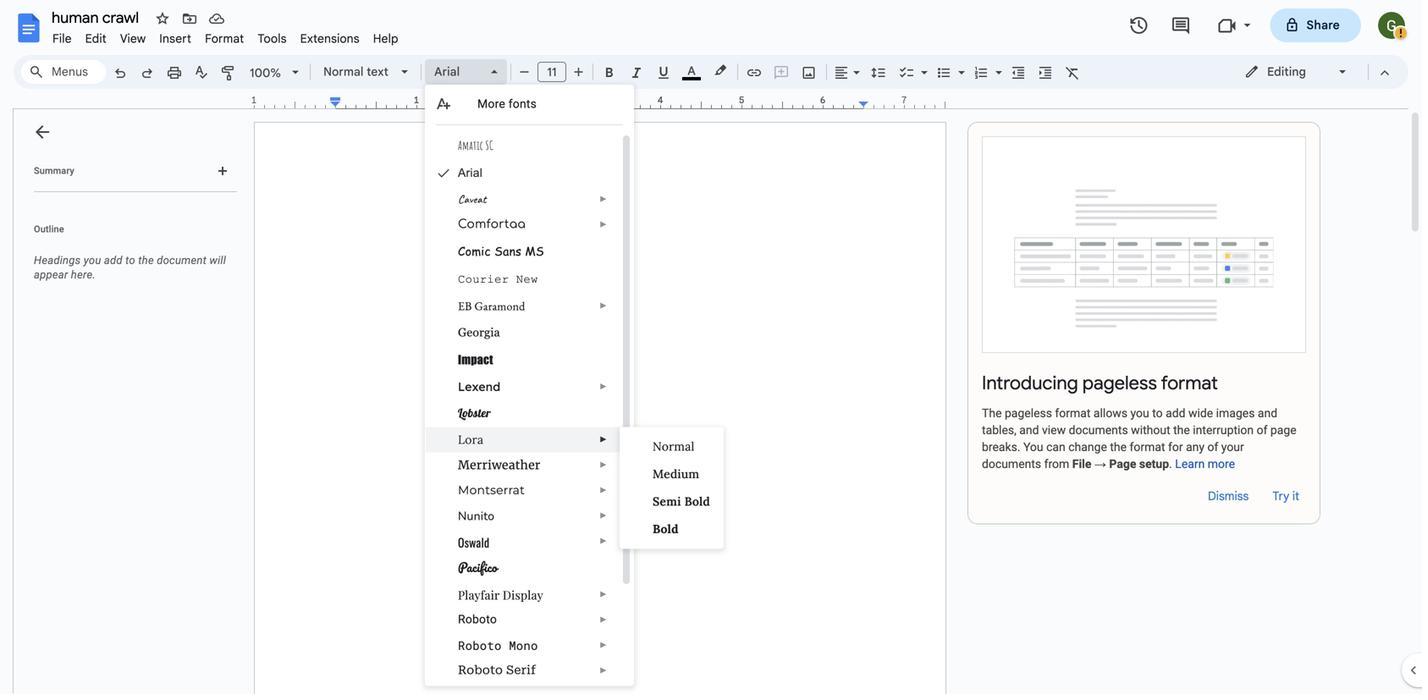 Task type: locate. For each thing, give the bounding box(es) containing it.
to down outline heading
[[125, 254, 135, 267]]

0 vertical spatial normal
[[324, 64, 364, 79]]

► for merriweather
[[600, 460, 608, 470]]

1 horizontal spatial file
[[1073, 457, 1092, 471]]

1 horizontal spatial to
[[1153, 407, 1163, 421]]

semi
[[653, 494, 681, 509]]

menu bar banner
[[0, 0, 1423, 694]]

1 horizontal spatial add
[[1166, 407, 1186, 421]]

roboto up roboto serif
[[458, 638, 502, 654]]

to
[[125, 254, 135, 267], [1153, 407, 1163, 421]]

3 roboto from the top
[[458, 664, 503, 677]]

Font size text field
[[539, 62, 566, 82]]

add inside headings you add to the document will appear here.
[[104, 254, 123, 267]]

outline heading
[[14, 223, 244, 246]]

try
[[1273, 489, 1290, 504]]

0 horizontal spatial to
[[125, 254, 135, 267]]

0 horizontal spatial the
[[138, 254, 154, 267]]

nunito
[[458, 509, 495, 525]]

0 horizontal spatial add
[[104, 254, 123, 267]]

1 vertical spatial to
[[1153, 407, 1163, 421]]

0 horizontal spatial documents
[[982, 457, 1042, 471]]

appear
[[34, 268, 68, 281]]

main toolbar
[[105, 0, 1087, 442]]

comic sans ms
[[458, 243, 544, 259]]

the up page
[[1111, 440, 1127, 454]]

of left page
[[1257, 423, 1268, 437]]

1 vertical spatial pageless
[[1005, 407, 1053, 421]]

2 ► from the top
[[600, 220, 608, 230]]

pageless up allows
[[1083, 371, 1158, 395]]

Zoom field
[[243, 60, 307, 86]]

any
[[1187, 440, 1205, 454]]

pageless inside the pageless format allows you to add wide images and tables, and view documents without the interruption of page breaks. you can change the format for any of your documents from
[[1005, 407, 1053, 421]]

1 horizontal spatial of
[[1257, 423, 1268, 437]]

0 vertical spatial file
[[53, 31, 72, 46]]

bold
[[685, 494, 710, 509], [653, 522, 679, 537]]

documents up change
[[1069, 423, 1129, 437]]

6 ► from the top
[[600, 460, 608, 470]]

► for montserrat
[[600, 486, 608, 495]]

file up menus field
[[53, 31, 72, 46]]

normal up medium
[[653, 439, 695, 454]]

file down change
[[1073, 457, 1092, 471]]

you inside the pageless format allows you to add wide images and tables, and view documents without the interruption of page breaks. you can change the format for any of your documents from
[[1131, 407, 1150, 421]]

menu inside the introducing pageless format application
[[620, 427, 724, 549]]

9 ► from the top
[[600, 536, 608, 546]]

here.
[[71, 268, 96, 281]]

menu containing normal
[[620, 427, 724, 549]]

and up you
[[1020, 423, 1040, 437]]

normal text
[[324, 64, 389, 79]]

comfortaa
[[458, 218, 526, 231]]

you up here. on the left of page
[[84, 254, 101, 267]]

normal inside menu
[[653, 439, 695, 454]]

pageless
[[1083, 371, 1158, 395], [1005, 407, 1053, 421]]

2 roboto from the top
[[458, 638, 502, 654]]

0 horizontal spatial normal
[[324, 64, 364, 79]]

of right any at right bottom
[[1208, 440, 1219, 454]]

0 vertical spatial pageless
[[1083, 371, 1158, 395]]

arial right text
[[434, 64, 460, 79]]

playfair
[[458, 587, 500, 603]]

caveat
[[458, 192, 487, 207]]

normal
[[324, 64, 364, 79], [653, 439, 695, 454]]

0 vertical spatial bold
[[685, 494, 710, 509]]

page
[[1110, 457, 1137, 471]]

headings
[[34, 254, 81, 267]]

0 vertical spatial arial
[[434, 64, 460, 79]]

1 vertical spatial roboto
[[458, 638, 502, 654]]

insert image image
[[800, 60, 819, 84]]

the up the for
[[1174, 423, 1191, 437]]

1 horizontal spatial pageless
[[1083, 371, 1158, 395]]

1 vertical spatial add
[[1166, 407, 1186, 421]]

0 horizontal spatial pageless
[[1005, 407, 1053, 421]]

add left wide
[[1166, 407, 1186, 421]]

document outline element
[[14, 109, 244, 694]]

0 horizontal spatial file
[[53, 31, 72, 46]]

1 ► from the top
[[600, 194, 608, 204]]

0 vertical spatial of
[[1257, 423, 1268, 437]]

13 ► from the top
[[600, 666, 608, 676]]

to up without
[[1153, 407, 1163, 421]]

0 horizontal spatial of
[[1208, 440, 1219, 454]]

the inside headings you add to the document will appear here.
[[138, 254, 154, 267]]

menu bar containing file
[[46, 22, 405, 50]]

► for caveat
[[600, 194, 608, 204]]

1 vertical spatial file
[[1073, 457, 1092, 471]]

8 ► from the top
[[600, 511, 608, 521]]

add down outline heading
[[104, 254, 123, 267]]

0 vertical spatial add
[[104, 254, 123, 267]]

allows
[[1094, 407, 1128, 421]]

arial up caveat on the left top of the page
[[458, 166, 483, 180]]

breaks.
[[982, 440, 1021, 454]]

► for roboto serif
[[600, 666, 608, 676]]

help
[[373, 31, 399, 46]]

share
[[1307, 18, 1341, 33]]

learn more link
[[1176, 457, 1236, 471]]

format
[[1161, 371, 1219, 395], [1056, 407, 1091, 421], [1130, 440, 1166, 454]]

more fonts
[[478, 97, 537, 111]]

1 horizontal spatial and
[[1258, 407, 1278, 421]]

insert
[[159, 31, 192, 46]]

1 vertical spatial of
[[1208, 440, 1219, 454]]

lora
[[458, 432, 484, 448]]

2 vertical spatial roboto
[[458, 664, 503, 677]]

file for file
[[53, 31, 72, 46]]

4 ► from the top
[[600, 382, 608, 392]]

format for introducing pageless format
[[1161, 371, 1219, 395]]

setup
[[1140, 457, 1170, 471]]

1 vertical spatial the
[[1174, 423, 1191, 437]]

bold right semi
[[685, 494, 710, 509]]

comic
[[458, 243, 491, 259]]

you up without
[[1131, 407, 1150, 421]]

11 ► from the top
[[600, 615, 608, 625]]

1 vertical spatial format
[[1056, 407, 1091, 421]]

of
[[1257, 423, 1268, 437], [1208, 440, 1219, 454]]

format up view
[[1056, 407, 1091, 421]]

5 ► from the top
[[600, 435, 608, 445]]

1 roboto from the top
[[458, 613, 497, 627]]

1 vertical spatial and
[[1020, 423, 1040, 437]]

impact
[[458, 353, 493, 367]]

arial
[[434, 64, 460, 79], [458, 166, 483, 180]]

file menu item
[[46, 29, 78, 49]]

images
[[1217, 407, 1255, 421]]

roboto for roboto serif
[[458, 664, 503, 677]]

12 ► from the top
[[600, 641, 608, 650]]

normal left text
[[324, 64, 364, 79]]

mode and view toolbar
[[1232, 55, 1399, 89]]

1 vertical spatial you
[[1131, 407, 1150, 421]]

7 ► from the top
[[600, 486, 608, 495]]

garamond
[[475, 299, 525, 314]]

pacifico menu
[[425, 85, 634, 686]]

add
[[104, 254, 123, 267], [1166, 407, 1186, 421]]

► for nunito
[[600, 511, 608, 521]]

and up page
[[1258, 407, 1278, 421]]

you
[[84, 254, 101, 267], [1131, 407, 1150, 421]]

edit menu item
[[78, 29, 113, 49]]

for
[[1169, 440, 1184, 454]]

3 ► from the top
[[600, 301, 608, 311]]

your
[[1222, 440, 1245, 454]]

0 horizontal spatial bold
[[653, 522, 679, 537]]

file inside the introducing pageless format list
[[1073, 457, 1092, 471]]

change
[[1069, 440, 1108, 454]]

bold down semi
[[653, 522, 679, 537]]

0 vertical spatial roboto
[[458, 613, 497, 627]]

1 vertical spatial normal
[[653, 439, 695, 454]]

format up wide
[[1161, 371, 1219, 395]]

the
[[138, 254, 154, 267], [1174, 423, 1191, 437], [1111, 440, 1127, 454]]

documents
[[1069, 423, 1129, 437], [982, 457, 1042, 471]]

can
[[1047, 440, 1066, 454]]

► for playfair display
[[600, 590, 608, 600]]

highlight color image
[[711, 60, 730, 80]]

roboto serif
[[458, 664, 536, 677]]

format down without
[[1130, 440, 1166, 454]]

pacifico
[[458, 557, 498, 578]]

1 vertical spatial arial
[[458, 166, 483, 180]]

file
[[53, 31, 72, 46], [1073, 457, 1092, 471]]

0 vertical spatial you
[[84, 254, 101, 267]]

0 vertical spatial to
[[125, 254, 135, 267]]

.
[[1170, 457, 1173, 471]]

normal for normal text
[[324, 64, 364, 79]]

and
[[1258, 407, 1278, 421], [1020, 423, 1040, 437]]

georgia
[[458, 326, 500, 339]]

pageless for introducing
[[1083, 371, 1158, 395]]

normal for normal
[[653, 439, 695, 454]]

► for lexend
[[600, 382, 608, 392]]

0 vertical spatial format
[[1161, 371, 1219, 395]]

extensions
[[300, 31, 360, 46]]

►
[[600, 194, 608, 204], [600, 220, 608, 230], [600, 301, 608, 311], [600, 382, 608, 392], [600, 435, 608, 445], [600, 460, 608, 470], [600, 486, 608, 495], [600, 511, 608, 521], [600, 536, 608, 546], [600, 590, 608, 600], [600, 615, 608, 625], [600, 641, 608, 650], [600, 666, 608, 676]]

1 horizontal spatial normal
[[653, 439, 695, 454]]

0 vertical spatial the
[[138, 254, 154, 267]]

1 horizontal spatial the
[[1111, 440, 1127, 454]]

file inside menu item
[[53, 31, 72, 46]]

1 horizontal spatial documents
[[1069, 423, 1129, 437]]

0 horizontal spatial you
[[84, 254, 101, 267]]

► for comfortaa
[[600, 220, 608, 230]]

menu bar
[[46, 22, 405, 50]]

document with wide table extending beyond text width image
[[982, 136, 1307, 353]]

roboto down playfair
[[458, 613, 497, 627]]

normal inside option
[[324, 64, 364, 79]]

10 ► from the top
[[600, 590, 608, 600]]

menu bar inside menu bar banner
[[46, 22, 405, 50]]

1 vertical spatial documents
[[982, 457, 1042, 471]]

pageless down introducing at right bottom
[[1005, 407, 1053, 421]]

roboto down roboto mono
[[458, 664, 503, 677]]

2 vertical spatial format
[[1130, 440, 1166, 454]]

pageless for the
[[1005, 407, 1053, 421]]

the down outline heading
[[138, 254, 154, 267]]

menu
[[620, 427, 724, 549]]

► for eb garamond
[[600, 301, 608, 311]]

outline
[[34, 224, 64, 235]]

1 horizontal spatial you
[[1131, 407, 1150, 421]]

documents down the breaks.
[[982, 457, 1042, 471]]



Task type: vqa. For each thing, say whether or not it's contained in the screenshot.
2nd Company
no



Task type: describe. For each thing, give the bounding box(es) containing it.
without
[[1132, 423, 1171, 437]]

learn
[[1176, 457, 1205, 471]]

introducing pageless format
[[982, 371, 1219, 395]]

arial inside arial option
[[434, 64, 460, 79]]

amatic
[[458, 138, 484, 153]]

introducing pageless format application
[[0, 0, 1423, 694]]

1
[[251, 94, 257, 106]]

format for the pageless format allows you to add wide images and tables, and view documents without the interruption of page breaks. you can change the format for any of your documents from
[[1056, 407, 1091, 421]]

summary
[[34, 166, 74, 176]]

arial inside the pacifico menu
[[458, 166, 483, 180]]

file → page setup . learn more
[[1073, 457, 1236, 471]]

insert menu item
[[153, 29, 198, 49]]

display
[[503, 587, 544, 603]]

oswald
[[458, 534, 490, 551]]

view
[[1042, 423, 1066, 437]]

courier new
[[458, 273, 538, 286]]

ms
[[525, 243, 544, 259]]

sans
[[495, 243, 522, 259]]

will
[[209, 254, 226, 267]]

wide
[[1189, 407, 1214, 421]]

► for lora
[[600, 435, 608, 445]]

file for file → page setup . learn more
[[1073, 457, 1092, 471]]

introducing
[[982, 371, 1079, 395]]

view
[[120, 31, 146, 46]]

introducing pageless format list
[[968, 122, 1321, 525]]

dismiss
[[1208, 489, 1249, 504]]

montserrat
[[458, 483, 525, 498]]

lexend
[[458, 379, 501, 394]]

fonts
[[509, 97, 537, 111]]

line & paragraph spacing image
[[869, 60, 889, 84]]

1 vertical spatial bold
[[653, 522, 679, 537]]

Star checkbox
[[151, 7, 174, 30]]

try it button
[[1266, 483, 1307, 510]]

you
[[1024, 440, 1044, 454]]

more
[[478, 97, 506, 111]]

to inside the pageless format allows you to add wide images and tables, and view documents without the interruption of page breaks. you can change the format for any of your documents from
[[1153, 407, 1163, 421]]

► for roboto
[[600, 615, 608, 625]]

left margin image
[[255, 96, 340, 108]]

► for oswald
[[600, 536, 608, 546]]

mono
[[509, 638, 538, 654]]

try it
[[1273, 489, 1300, 504]]

view menu item
[[113, 29, 153, 49]]

help menu item
[[366, 29, 405, 49]]

playfair display
[[458, 587, 544, 603]]

new
[[516, 273, 538, 286]]

headings you add to the document will appear here.
[[34, 254, 226, 281]]

sc
[[486, 138, 494, 153]]

serif
[[506, 664, 536, 677]]

tools menu item
[[251, 29, 294, 49]]

Menus field
[[21, 60, 106, 84]]

Zoom text field
[[246, 61, 286, 85]]

merriweather
[[458, 458, 541, 473]]

more
[[1208, 457, 1236, 471]]

extensions menu item
[[294, 29, 366, 49]]

1 horizontal spatial bold
[[685, 494, 710, 509]]

the pageless format allows you to add wide images and tables, and view documents without the interruption of page breaks. you can change the format for any of your documents from
[[982, 407, 1297, 471]]

it
[[1293, 489, 1300, 504]]

dismiss button
[[1202, 483, 1256, 510]]

tables,
[[982, 423, 1017, 437]]

right margin image
[[860, 96, 945, 108]]

share button
[[1271, 8, 1362, 42]]

semi bold
[[653, 494, 710, 509]]

amatic sc
[[458, 138, 494, 153]]

lobster
[[458, 406, 491, 420]]

document
[[157, 254, 207, 267]]

page
[[1271, 423, 1297, 437]]

2 vertical spatial the
[[1111, 440, 1127, 454]]

Rename text field
[[46, 7, 149, 27]]

add inside the pageless format allows you to add wide images and tables, and view documents without the interruption of page breaks. you can change the format for any of your documents from
[[1166, 407, 1186, 421]]

edit
[[85, 31, 107, 46]]

0 vertical spatial documents
[[1069, 423, 1129, 437]]

format menu item
[[198, 29, 251, 49]]

► for roboto mono
[[600, 641, 608, 650]]

arial option
[[434, 60, 481, 84]]

eb
[[458, 299, 472, 314]]

the
[[982, 407, 1002, 421]]

editing button
[[1233, 59, 1361, 85]]

editing
[[1268, 64, 1307, 79]]

→
[[1095, 457, 1107, 471]]

medium
[[653, 467, 700, 482]]

0 vertical spatial and
[[1258, 407, 1278, 421]]

2 horizontal spatial the
[[1174, 423, 1191, 437]]

roboto for roboto mono
[[458, 638, 502, 654]]

summary heading
[[34, 164, 74, 178]]

you inside headings you add to the document will appear here.
[[84, 254, 101, 267]]

courier
[[458, 273, 509, 286]]

interruption
[[1193, 423, 1254, 437]]

Font size field
[[538, 62, 573, 83]]

to inside headings you add to the document will appear here.
[[125, 254, 135, 267]]

format
[[205, 31, 244, 46]]

eb garamond
[[458, 299, 525, 314]]

styles list. normal text selected. option
[[324, 60, 391, 84]]

tools
[[258, 31, 287, 46]]

text
[[367, 64, 389, 79]]

from
[[1045, 457, 1070, 471]]

text color image
[[683, 60, 701, 80]]

roboto mono
[[458, 638, 538, 654]]

0 horizontal spatial and
[[1020, 423, 1040, 437]]



